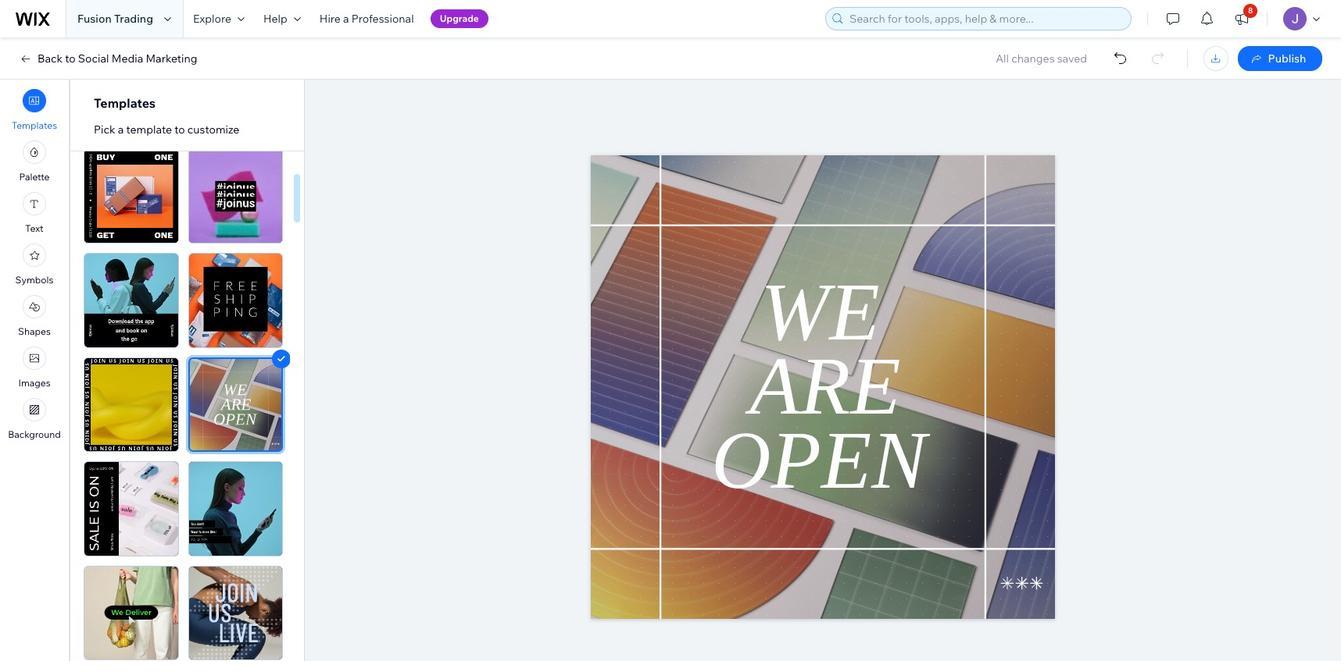 Task type: describe. For each thing, give the bounding box(es) containing it.
all changes saved
[[996, 52, 1087, 66]]

back to social media marketing button
[[19, 52, 197, 66]]

hire a professional
[[320, 12, 414, 26]]

trading
[[114, 12, 153, 26]]

symbols
[[15, 274, 53, 286]]

explore
[[193, 12, 231, 26]]

saved
[[1057, 52, 1087, 66]]

publish
[[1268, 52, 1306, 66]]

symbols button
[[15, 244, 53, 286]]

templates button
[[12, 89, 57, 131]]

Search for tools, apps, help & more... field
[[845, 8, 1126, 30]]

pick a template to customize
[[94, 123, 239, 137]]

fusion
[[77, 12, 112, 26]]

0 vertical spatial to
[[65, 52, 76, 66]]

8 button
[[1225, 0, 1259, 38]]

shapes button
[[18, 295, 51, 338]]

menu containing templates
[[0, 84, 69, 445]]

1 horizontal spatial templates
[[94, 95, 156, 111]]

images button
[[18, 347, 50, 389]]

media
[[112, 52, 143, 66]]

a for professional
[[343, 12, 349, 26]]

back to social media marketing
[[38, 52, 197, 66]]

back
[[38, 52, 63, 66]]



Task type: locate. For each thing, give the bounding box(es) containing it.
1 horizontal spatial to
[[174, 123, 185, 137]]

background
[[8, 429, 61, 441]]

0 horizontal spatial a
[[118, 123, 124, 137]]

upgrade
[[440, 13, 479, 24]]

1 vertical spatial templates
[[12, 120, 57, 131]]

marketing
[[146, 52, 197, 66]]

templates
[[94, 95, 156, 111], [12, 120, 57, 131]]

to
[[65, 52, 76, 66], [174, 123, 185, 137]]

hire a professional link
[[310, 0, 423, 38]]

a for template
[[118, 123, 124, 137]]

0 vertical spatial templates
[[94, 95, 156, 111]]

1 vertical spatial a
[[118, 123, 124, 137]]

professional
[[352, 12, 414, 26]]

1 horizontal spatial a
[[343, 12, 349, 26]]

templates up palette button
[[12, 120, 57, 131]]

template
[[126, 123, 172, 137]]

upgrade button
[[430, 9, 488, 28]]

templates up pick
[[94, 95, 156, 111]]

shapes
[[18, 326, 51, 338]]

a
[[343, 12, 349, 26], [118, 123, 124, 137]]

publish button
[[1238, 46, 1322, 71]]

to right template
[[174, 123, 185, 137]]

all
[[996, 52, 1009, 66]]

palette button
[[19, 141, 50, 183]]

text
[[25, 223, 43, 234]]

fusion trading
[[77, 12, 153, 26]]

help button
[[254, 0, 310, 38]]

templates inside menu
[[12, 120, 57, 131]]

to right back
[[65, 52, 76, 66]]

1 vertical spatial to
[[174, 123, 185, 137]]

pick
[[94, 123, 115, 137]]

a right the hire
[[343, 12, 349, 26]]

background button
[[8, 399, 61, 441]]

menu
[[0, 84, 69, 445]]

social
[[78, 52, 109, 66]]

hire
[[320, 12, 341, 26]]

0 vertical spatial a
[[343, 12, 349, 26]]

0 horizontal spatial templates
[[12, 120, 57, 131]]

0 horizontal spatial to
[[65, 52, 76, 66]]

help
[[263, 12, 287, 26]]

palette
[[19, 171, 50, 183]]

a right pick
[[118, 123, 124, 137]]

text button
[[23, 192, 46, 234]]

images
[[18, 377, 50, 389]]

customize
[[187, 123, 239, 137]]

8
[[1248, 5, 1253, 16]]

changes
[[1011, 52, 1055, 66]]



Task type: vqa. For each thing, say whether or not it's contained in the screenshot.
"Dec"
no



